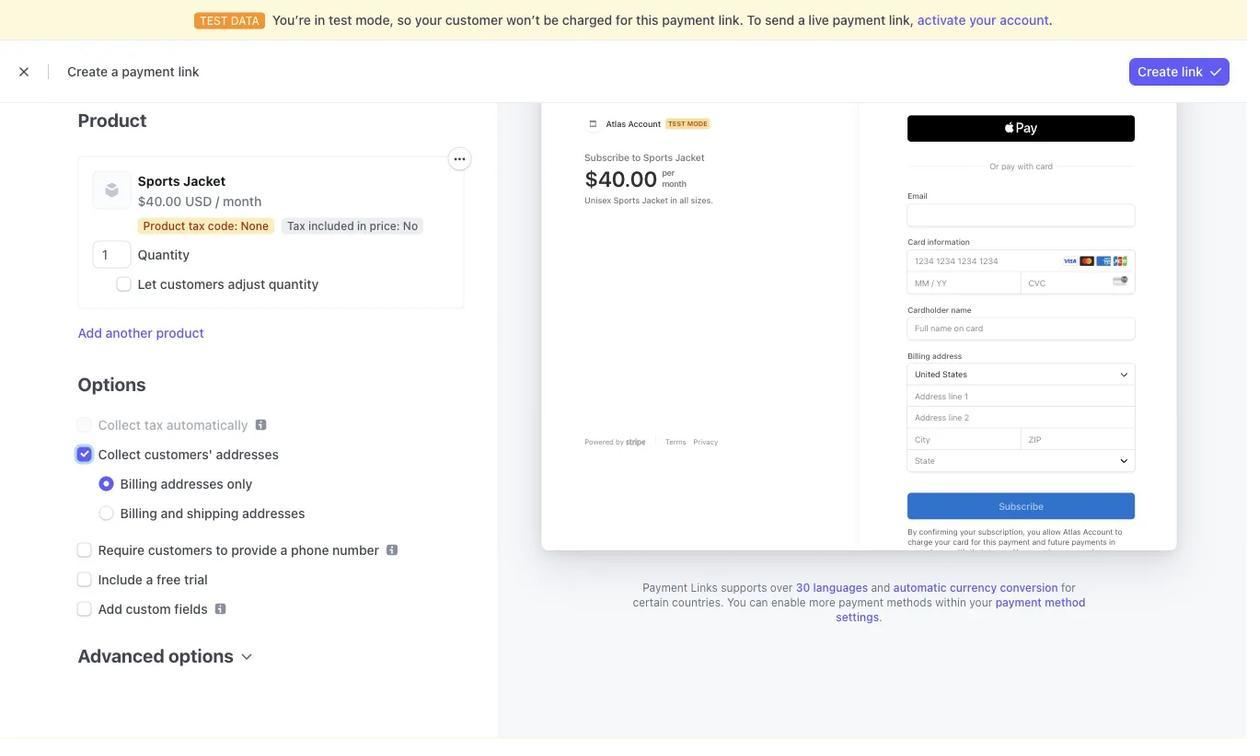 Task type: describe. For each thing, give the bounding box(es) containing it.
in inside tab panel
[[357, 220, 367, 233]]

advanced options button
[[70, 633, 252, 669]]

more
[[809, 596, 836, 609]]

conversion
[[1000, 581, 1058, 594]]

require customers to provide a phone number
[[98, 543, 379, 558]]

product for product
[[78, 110, 147, 131]]

none
[[241, 220, 269, 233]]

and inside tab panel
[[161, 506, 183, 521]]

link inside button
[[1182, 64, 1203, 79]]

billing for billing and shipping addresses
[[120, 506, 157, 521]]

tax
[[287, 220, 305, 233]]

0 vertical spatial .
[[1049, 12, 1053, 28]]

product tax code: none
[[143, 220, 269, 233]]

no
[[403, 220, 418, 233]]

billing for billing addresses only
[[120, 476, 157, 491]]

another
[[105, 325, 153, 341]]

create for create link
[[1138, 64, 1178, 79]]

customers for adjust
[[160, 277, 224, 292]]

tab panel containing product
[[63, 91, 471, 695]]

tax included in price: no
[[287, 220, 418, 233]]

account
[[1000, 12, 1049, 28]]

advanced
[[78, 645, 164, 667]]

trial
[[184, 572, 208, 587]]

within
[[935, 596, 966, 609]]

Quantity number field
[[93, 242, 130, 268]]

month
[[223, 194, 262, 209]]

payment method settings link
[[836, 596, 1086, 624]]

automatically
[[166, 417, 248, 433]]

add another product
[[78, 325, 204, 341]]

certain
[[633, 596, 669, 609]]

include
[[98, 572, 143, 587]]

automatic currency conversion link
[[894, 581, 1058, 594]]

options
[[169, 645, 234, 667]]

product
[[156, 325, 204, 341]]

so
[[397, 12, 412, 28]]

0 vertical spatial addresses
[[216, 447, 279, 462]]

link.
[[718, 12, 744, 28]]

quantity
[[138, 247, 190, 262]]

your right the activate
[[969, 12, 996, 28]]

be
[[544, 12, 559, 28]]

tax for collect
[[144, 417, 163, 433]]

collect for collect customers' addresses
[[98, 447, 141, 462]]

free
[[156, 572, 181, 587]]

/
[[215, 194, 219, 209]]

enable
[[771, 596, 806, 609]]

you
[[727, 596, 746, 609]]

automatic
[[894, 581, 947, 594]]

0 vertical spatial in
[[314, 12, 325, 28]]

customer
[[445, 12, 503, 28]]

add custom fields
[[98, 601, 208, 617]]

create link button
[[1130, 58, 1229, 85]]

usd
[[185, 194, 212, 209]]

your inside for certain countries. you can enable more payment methods within your
[[969, 596, 992, 609]]

billing and shipping addresses
[[120, 506, 305, 521]]

payment links supports over 30 languages and automatic currency conversion
[[643, 581, 1058, 594]]

create link
[[1138, 64, 1203, 79]]

phone
[[291, 543, 329, 558]]

this
[[636, 12, 659, 28]]

methods
[[887, 596, 932, 609]]

for certain countries. you can enable more payment methods within your
[[633, 581, 1076, 609]]

collect customers' addresses
[[98, 447, 279, 462]]

create for create a payment link
[[67, 64, 108, 79]]

include a free trial
[[98, 572, 208, 587]]

live
[[808, 12, 829, 28]]

mode,
[[355, 12, 394, 28]]

1 link from the left
[[178, 64, 199, 79]]

30 languages link
[[796, 581, 868, 594]]

supports
[[721, 581, 767, 594]]

settings
[[836, 611, 879, 624]]

sports
[[138, 173, 180, 189]]

to
[[747, 12, 761, 28]]

price:
[[370, 220, 400, 233]]

collect tax automatically
[[98, 417, 248, 433]]

customers for to
[[148, 543, 212, 558]]

to
[[216, 543, 228, 558]]

fields
[[174, 601, 208, 617]]

over
[[770, 581, 793, 594]]

custom
[[126, 601, 171, 617]]

countries.
[[672, 596, 724, 609]]

1 vertical spatial addresses
[[161, 476, 223, 491]]

add for add custom fields
[[98, 601, 122, 617]]

shipping
[[187, 506, 239, 521]]



Task type: locate. For each thing, give the bounding box(es) containing it.
included
[[308, 220, 354, 233]]

0 horizontal spatial link
[[178, 64, 199, 79]]

product for product tax code: none
[[143, 220, 185, 233]]

1 horizontal spatial .
[[1049, 12, 1053, 28]]

product
[[78, 110, 147, 131], [143, 220, 185, 233]]

1 horizontal spatial and
[[871, 581, 890, 594]]

add down include
[[98, 601, 122, 617]]

0 horizontal spatial tax
[[144, 417, 163, 433]]

add
[[78, 325, 102, 341], [98, 601, 122, 617]]

add for add another product
[[78, 325, 102, 341]]

collect left "customers'" at the bottom left of the page
[[98, 447, 141, 462]]

code:
[[208, 220, 238, 233]]

create inside button
[[1138, 64, 1178, 79]]

your down the 'automatic currency conversion' link
[[969, 596, 992, 609]]

add another product button
[[78, 324, 204, 342]]

require
[[98, 543, 145, 558]]

customers'
[[144, 447, 213, 462]]

advanced options
[[78, 645, 234, 667]]

1 horizontal spatial in
[[357, 220, 367, 233]]

charged
[[562, 12, 612, 28]]

method
[[1045, 596, 1086, 609]]

0 horizontal spatial .
[[879, 611, 882, 624]]

link,
[[889, 12, 914, 28]]

1 horizontal spatial for
[[1061, 581, 1076, 594]]

you're in test mode, so your customer won't be charged for this payment link. to send a live payment link, activate your account .
[[272, 12, 1053, 28]]

1 vertical spatial add
[[98, 601, 122, 617]]

.
[[1049, 12, 1053, 28], [879, 611, 882, 624]]

payment inside for certain countries. you can enable more payment methods within your
[[839, 596, 884, 609]]

your
[[415, 12, 442, 28], [969, 12, 996, 28], [969, 596, 992, 609]]

your right so
[[415, 12, 442, 28]]

links
[[691, 581, 718, 594]]

2 vertical spatial addresses
[[242, 506, 305, 521]]

1 vertical spatial customers
[[148, 543, 212, 558]]

activate your account link
[[917, 12, 1049, 28]]

can
[[749, 596, 768, 609]]

let customers adjust quantity
[[138, 277, 319, 292]]

1 vertical spatial and
[[871, 581, 890, 594]]

tax up "customers'" at the bottom left of the page
[[144, 417, 163, 433]]

1 horizontal spatial tax
[[188, 220, 205, 233]]

customers
[[160, 277, 224, 292], [148, 543, 212, 558]]

customers down quantity
[[160, 277, 224, 292]]

0 horizontal spatial in
[[314, 12, 325, 28]]

$40.00
[[138, 194, 182, 209]]

tax down usd
[[188, 220, 205, 233]]

number
[[332, 543, 379, 558]]

billing up require
[[120, 506, 157, 521]]

1 create from the left
[[67, 64, 108, 79]]

addresses up only
[[216, 447, 279, 462]]

test
[[329, 12, 352, 28]]

1 billing from the top
[[120, 476, 157, 491]]

30
[[796, 581, 810, 594]]

create
[[67, 64, 108, 79], [1138, 64, 1178, 79]]

create a payment link
[[67, 64, 199, 79]]

0 vertical spatial add
[[78, 325, 102, 341]]

payment
[[662, 12, 715, 28], [833, 12, 886, 28], [122, 64, 175, 79], [839, 596, 884, 609], [995, 596, 1042, 609]]

0 horizontal spatial and
[[161, 506, 183, 521]]

and down the billing addresses only at the bottom of page
[[161, 506, 183, 521]]

0 vertical spatial tax
[[188, 220, 205, 233]]

send
[[765, 12, 795, 28]]

collect down options
[[98, 417, 141, 433]]

tax for product
[[188, 220, 205, 233]]

for inside for certain countries. you can enable more payment methods within your
[[1061, 581, 1076, 594]]

addresses down collect customers' addresses
[[161, 476, 223, 491]]

1 collect from the top
[[98, 417, 141, 433]]

1 vertical spatial .
[[879, 611, 882, 624]]

product down $40.00
[[143, 220, 185, 233]]

add inside button
[[78, 325, 102, 341]]

in left test
[[314, 12, 325, 28]]

currency
[[950, 581, 997, 594]]

payment method settings
[[836, 596, 1086, 624]]

activate
[[917, 12, 966, 28]]

2 create from the left
[[1138, 64, 1178, 79]]

provide
[[231, 543, 277, 558]]

you're
[[272, 12, 311, 28]]

options
[[78, 374, 146, 395]]

add left another
[[78, 325, 102, 341]]

collect for collect tax automatically
[[98, 417, 141, 433]]

adjust
[[228, 277, 265, 292]]

link
[[178, 64, 199, 79], [1182, 64, 1203, 79]]

1 vertical spatial collect
[[98, 447, 141, 462]]

and
[[161, 506, 183, 521], [871, 581, 890, 594]]

languages
[[813, 581, 868, 594]]

0 horizontal spatial for
[[616, 12, 633, 28]]

in
[[314, 12, 325, 28], [357, 220, 367, 233]]

0 vertical spatial for
[[616, 12, 633, 28]]

payment
[[643, 581, 688, 594]]

1 vertical spatial product
[[143, 220, 185, 233]]

svg image
[[454, 154, 465, 165]]

tab panel
[[63, 91, 471, 695]]

only
[[227, 476, 252, 491]]

jacket
[[183, 173, 226, 189]]

in left price:
[[357, 220, 367, 233]]

product down "create a payment link"
[[78, 110, 147, 131]]

1 vertical spatial for
[[1061, 581, 1076, 594]]

0 vertical spatial product
[[78, 110, 147, 131]]

2 collect from the top
[[98, 447, 141, 462]]

billing addresses only
[[120, 476, 252, 491]]

a
[[798, 12, 805, 28], [111, 64, 118, 79], [280, 543, 288, 558], [146, 572, 153, 587]]

0 vertical spatial collect
[[98, 417, 141, 433]]

0 vertical spatial customers
[[160, 277, 224, 292]]

for up method
[[1061, 581, 1076, 594]]

2 link from the left
[[1182, 64, 1203, 79]]

1 vertical spatial in
[[357, 220, 367, 233]]

payment inside payment method settings
[[995, 596, 1042, 609]]

quantity
[[269, 277, 319, 292]]

1 horizontal spatial create
[[1138, 64, 1178, 79]]

addresses
[[216, 447, 279, 462], [161, 476, 223, 491], [242, 506, 305, 521]]

and up methods
[[871, 581, 890, 594]]

for left this
[[616, 12, 633, 28]]

0 horizontal spatial create
[[67, 64, 108, 79]]

1 horizontal spatial link
[[1182, 64, 1203, 79]]

billing
[[120, 476, 157, 491], [120, 506, 157, 521]]

let
[[138, 277, 157, 292]]

sports jacket $40.00 usd / month
[[138, 173, 262, 209]]

2 billing from the top
[[120, 506, 157, 521]]

0 vertical spatial billing
[[120, 476, 157, 491]]

won't
[[506, 12, 540, 28]]

billing down "customers'" at the bottom left of the page
[[120, 476, 157, 491]]

addresses up provide on the left bottom of page
[[242, 506, 305, 521]]

customers up free
[[148, 543, 212, 558]]

for
[[616, 12, 633, 28], [1061, 581, 1076, 594]]

tax
[[188, 220, 205, 233], [144, 417, 163, 433]]

1 vertical spatial billing
[[120, 506, 157, 521]]

1 vertical spatial tax
[[144, 417, 163, 433]]

0 vertical spatial and
[[161, 506, 183, 521]]



Task type: vqa. For each thing, say whether or not it's contained in the screenshot.
3rd download… "button" from the bottom of the page
no



